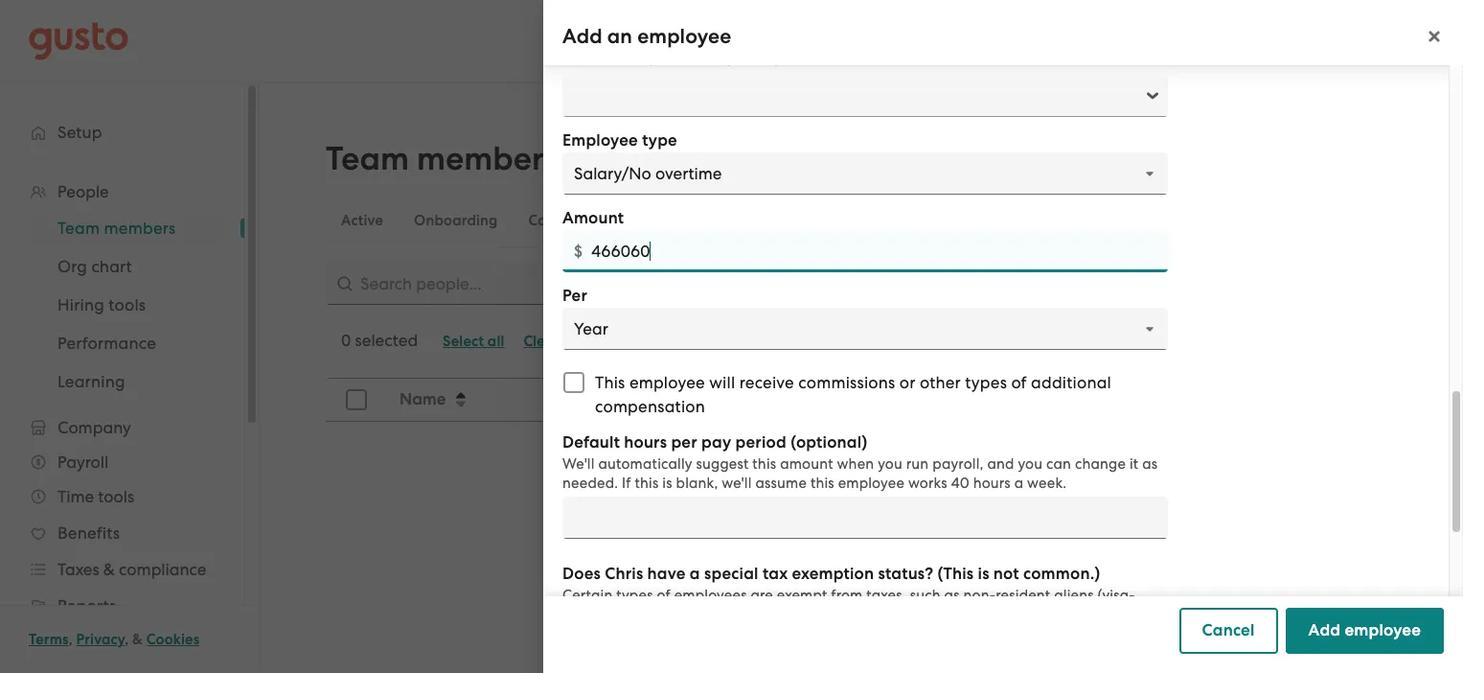 Task type: locate. For each thing, give the bounding box(es) containing it.
types down chris at bottom
[[617, 587, 653, 604]]

of down employees at the bottom
[[692, 606, 705, 623]]

add
[[563, 24, 603, 49], [1309, 620, 1341, 640]]

and inside does chris have a special tax exemption status? (this is not common.) certain types of employees are exempt from taxes, such as non-resident aliens (visa- holders), members of clergy or religious orders, newspaper vendors, family employees, owners and corporate officers.
[[615, 625, 642, 642]]

1 horizontal spatial members
[[625, 606, 688, 623]]

1 horizontal spatial type
[[1127, 389, 1161, 409]]

0 vertical spatial as
[[1143, 455, 1158, 473]]

2 horizontal spatial a
[[1015, 475, 1024, 492]]

0 horizontal spatial from
[[616, 49, 647, 66]]

1 horizontal spatial ,
[[125, 631, 129, 648]]

This employee will receive commissions or other types of additional compensation checkbox
[[553, 361, 595, 404]]

add a team member drawer dialog
[[544, 0, 1464, 673]]

jobs
[[776, 49, 804, 66]]

or left other at the right bottom of page
[[900, 373, 916, 392]]

1 horizontal spatial you
[[1019, 455, 1043, 473]]

tax
[[763, 564, 788, 584]]

are
[[751, 587, 774, 604]]

onboarding button
[[399, 197, 513, 244]]

an
[[608, 24, 633, 49]]

type for employee type
[[642, 130, 678, 151]]

or
[[807, 49, 821, 66], [900, 373, 916, 392], [754, 606, 768, 623]]

clear all button
[[514, 326, 590, 357]]

2 all from the left
[[564, 333, 581, 350]]

40
[[952, 475, 970, 492]]

1 vertical spatial a
[[1015, 475, 1024, 492]]

employee inside the add employee button
[[1346, 620, 1422, 640]]

from inside does chris have a special tax exemption status? (this is not common.) certain types of employees are exempt from taxes, such as non-resident aliens (visa- holders), members of clergy or religious orders, newspaper vendors, family employees, owners and corporate officers.
[[831, 587, 863, 604]]

1 , from the left
[[69, 631, 73, 648]]

0 horizontal spatial is
[[663, 475, 673, 492]]

change
[[1076, 455, 1127, 473]]

type inside 'button'
[[1127, 389, 1161, 409]]

cookies
[[146, 631, 200, 648]]

&
[[132, 631, 143, 648]]

all
[[488, 333, 505, 350], [564, 333, 581, 350]]

0 horizontal spatial hours
[[624, 432, 667, 453]]

week.
[[1028, 475, 1067, 492]]

a left week.
[[1015, 475, 1024, 492]]

Select all rows on this page checkbox
[[336, 379, 378, 421]]

1 vertical spatial type
[[1127, 389, 1161, 409]]

one.
[[907, 49, 935, 66]]

this down amount
[[811, 475, 835, 492]]

we'll
[[722, 475, 752, 492]]

1 vertical spatial as
[[945, 587, 960, 604]]

0 horizontal spatial ,
[[69, 631, 73, 648]]

of down "have"
[[657, 587, 671, 604]]

you up week.
[[1019, 455, 1043, 473]]

hours right 40
[[974, 475, 1011, 492]]

2 you from the left
[[1019, 455, 1043, 473]]

is up non-
[[978, 564, 990, 584]]

is
[[663, 475, 673, 492], [978, 564, 990, 584]]

default hours per pay period (optional) we'll automatically suggest this amount when you run payroll, and you can change it as needed. if this is blank, we'll assume this employee works 40 hours a week.
[[563, 432, 1158, 492]]

all right clear
[[564, 333, 581, 350]]

from left your
[[616, 49, 647, 66]]

you left run
[[878, 455, 903, 473]]

0 horizontal spatial types
[[617, 587, 653, 604]]

1 horizontal spatial from
[[831, 587, 863, 604]]

0 horizontal spatial this
[[635, 475, 659, 492]]

select all button
[[433, 326, 514, 357]]

1 vertical spatial members
[[625, 606, 688, 623]]

1 vertical spatial and
[[615, 625, 642, 642]]

1 horizontal spatial and
[[988, 455, 1015, 473]]

religious
[[771, 606, 829, 623]]

employee
[[638, 24, 732, 49], [630, 373, 706, 392], [839, 475, 905, 492], [1346, 620, 1422, 640]]

from up "orders," at bottom
[[831, 587, 863, 604]]

and inside default hours per pay period (optional) we'll automatically suggest this amount when you run payroll, and you can change it as needed. if this is blank, we'll assume this employee works 40 hours a week.
[[988, 455, 1015, 473]]

1 horizontal spatial types
[[966, 373, 1008, 392]]

0 horizontal spatial or
[[754, 606, 768, 623]]

1 vertical spatial or
[[900, 373, 916, 392]]

a
[[863, 49, 872, 66], [1015, 475, 1024, 492], [690, 564, 701, 584]]

0 horizontal spatial add
[[563, 24, 603, 49]]

other
[[920, 373, 962, 392]]

1 horizontal spatial is
[[978, 564, 990, 584]]

2 vertical spatial a
[[690, 564, 701, 584]]

2 vertical spatial or
[[754, 606, 768, 623]]

as down (this
[[945, 587, 960, 604]]

or inside does chris have a special tax exemption status? (this is not common.) certain types of employees are exempt from taxes, such as non-resident aliens (visa- holders), members of clergy or religious orders, newspaper vendors, family employees, owners and corporate officers.
[[754, 606, 768, 623]]

or right jobs
[[807, 49, 821, 66]]

0 horizontal spatial type
[[642, 130, 678, 151]]

0 horizontal spatial and
[[615, 625, 642, 642]]

a up employees at the bottom
[[690, 564, 701, 584]]

does chris have a special tax exemption status? (this is not common.) certain types of employees are exempt from taxes, such as non-resident aliens (visa- holders), members of clergy or religious orders, newspaper vendors, family employees, owners and corporate officers.
[[563, 564, 1146, 642]]

0 vertical spatial add
[[563, 24, 603, 49]]

1 horizontal spatial add
[[1309, 620, 1341, 640]]

and
[[988, 455, 1015, 473], [615, 625, 642, 642]]

1 vertical spatial from
[[831, 587, 863, 604]]

is down automatically at the left bottom of page
[[663, 475, 673, 492]]

holders),
[[563, 606, 621, 623]]

add an employee
[[563, 24, 732, 49]]

1 vertical spatial is
[[978, 564, 990, 584]]

suggest
[[696, 455, 749, 473]]

0 horizontal spatial members
[[417, 139, 558, 178]]

officers.
[[717, 625, 770, 642]]

as right it
[[1143, 455, 1158, 473]]

if
[[622, 475, 631, 492]]

1 all from the left
[[488, 333, 505, 350]]

0 vertical spatial types
[[966, 373, 1008, 392]]

0 vertical spatial is
[[663, 475, 673, 492]]

0 horizontal spatial as
[[945, 587, 960, 604]]

0 vertical spatial type
[[642, 130, 678, 151]]

type for employment type
[[1127, 389, 1161, 409]]

1 horizontal spatial as
[[1143, 455, 1158, 473]]

a inside does chris have a special tax exemption status? (this is not common.) certain types of employees are exempt from taxes, such as non-resident aliens (visa- holders), members of clergy or religious orders, newspaper vendors, family employees, owners and corporate officers.
[[690, 564, 701, 584]]

None field
[[574, 84, 579, 107]]

candidates
[[529, 212, 607, 229]]

1 vertical spatial types
[[617, 587, 653, 604]]

a inside default hours per pay period (optional) we'll automatically suggest this amount when you run payroll, and you can change it as needed. if this is blank, we'll assume this employee works 40 hours a week.
[[1015, 475, 1024, 492]]

2 horizontal spatial or
[[900, 373, 916, 392]]

existing
[[683, 49, 734, 66]]

Default hours per pay period (optional) field
[[563, 497, 1169, 539]]

compensation
[[595, 397, 706, 416]]

types right other at the right bottom of page
[[966, 373, 1008, 392]]

terms , privacy , & cookies
[[29, 631, 200, 648]]

period
[[736, 432, 787, 453]]

dismissed button
[[739, 197, 837, 244]]

0 horizontal spatial you
[[878, 455, 903, 473]]

add for add an employee
[[563, 24, 603, 49]]

hours up automatically at the left bottom of page
[[624, 432, 667, 453]]

as
[[1143, 455, 1158, 473], [945, 587, 960, 604]]

select all
[[443, 333, 505, 350]]

or down are on the bottom
[[754, 606, 768, 623]]

types
[[966, 373, 1008, 392], [617, 587, 653, 604]]

choose
[[563, 49, 612, 66]]

have
[[648, 564, 686, 584]]

of inside this employee will receive commissions or other types of additional compensation
[[1012, 373, 1027, 392]]

0 horizontal spatial all
[[488, 333, 505, 350]]

, left privacy link
[[69, 631, 73, 648]]

0 selected
[[341, 331, 418, 350]]

1 horizontal spatial or
[[807, 49, 821, 66]]

type inside dialog main content element
[[642, 130, 678, 151]]

type up it
[[1127, 389, 1161, 409]]

run
[[907, 455, 929, 473]]

types inside this employee will receive commissions or other types of additional compensation
[[966, 373, 1008, 392]]

this down period
[[753, 455, 777, 473]]

type right employee
[[642, 130, 678, 151]]

hours
[[624, 432, 667, 453], [974, 475, 1011, 492]]

resident
[[996, 587, 1051, 604]]

1 horizontal spatial all
[[564, 333, 581, 350]]

add for add employee
[[1309, 620, 1341, 640]]

and right payroll,
[[988, 455, 1015, 473]]

employee inside default hours per pay period (optional) we'll automatically suggest this amount when you run payroll, and you can change it as needed. if this is blank, we'll assume this employee works 40 hours a week.
[[839, 475, 905, 492]]

all for select all
[[488, 333, 505, 350]]

0 horizontal spatial a
[[690, 564, 701, 584]]

receive
[[740, 373, 795, 392]]

1 horizontal spatial a
[[863, 49, 872, 66]]

members up the corporate
[[625, 606, 688, 623]]

0
[[341, 331, 351, 350]]

a left new
[[863, 49, 872, 66]]

members up onboarding button
[[417, 139, 558, 178]]

your
[[650, 49, 679, 66]]

per
[[563, 286, 588, 306]]

owners
[[563, 625, 611, 642]]

this down automatically at the left bottom of page
[[635, 475, 659, 492]]

orders,
[[832, 606, 879, 623]]

1 vertical spatial hours
[[974, 475, 1011, 492]]

of left additional
[[1012, 373, 1027, 392]]

choose from your existing set of jobs or enter a new one.
[[563, 49, 935, 66]]

will
[[710, 373, 736, 392]]

1 horizontal spatial hours
[[974, 475, 1011, 492]]

amount
[[563, 208, 624, 228]]

all right select
[[488, 333, 505, 350]]

offboarding button
[[623, 197, 739, 244]]

from
[[616, 49, 647, 66], [831, 587, 863, 604]]

0 vertical spatial hours
[[624, 432, 667, 453]]

employee inside this employee will receive commissions or other types of additional compensation
[[630, 373, 706, 392]]

aliens
[[1055, 587, 1094, 604]]

, left &
[[125, 631, 129, 648]]

add inside button
[[1309, 620, 1341, 640]]

is inside does chris have a special tax exemption status? (this is not common.) certain types of employees are exempt from taxes, such as non-resident aliens (visa- holders), members of clergy or religious orders, newspaper vendors, family employees, owners and corporate officers.
[[978, 564, 990, 584]]

clergy
[[709, 606, 750, 623]]

and down holders),
[[615, 625, 642, 642]]

this
[[753, 455, 777, 473], [635, 475, 659, 492], [811, 475, 835, 492]]

of
[[760, 49, 773, 66], [1012, 373, 1027, 392], [657, 587, 671, 604], [692, 606, 705, 623]]

0 selected status
[[341, 331, 418, 350]]

department
[[584, 389, 677, 409]]

1 vertical spatial add
[[1309, 620, 1341, 640]]

0 vertical spatial and
[[988, 455, 1015, 473]]



Task type: vqa. For each thing, say whether or not it's contained in the screenshot.
Name button
yes



Task type: describe. For each thing, give the bounding box(es) containing it.
enter
[[824, 49, 859, 66]]

clear all
[[524, 333, 581, 350]]

is inside default hours per pay period (optional) we'll automatically suggest this amount when you run payroll, and you can change it as needed. if this is blank, we'll assume this employee works 40 hours a week.
[[663, 475, 673, 492]]

certain
[[563, 587, 613, 604]]

pay
[[702, 432, 732, 453]]

works
[[909, 475, 948, 492]]

this
[[595, 373, 626, 392]]

members inside does chris have a special tax exemption status? (this is not common.) certain types of employees are exempt from taxes, such as non-resident aliens (visa- holders), members of clergy or religious orders, newspaper vendors, family employees, owners and corporate officers.
[[625, 606, 688, 623]]

(this
[[938, 564, 974, 584]]

special
[[705, 564, 759, 584]]

active
[[341, 212, 384, 229]]

new notifications image
[[704, 332, 723, 351]]

(optional)
[[791, 432, 868, 453]]

cancel button
[[1180, 608, 1278, 654]]

amount
[[780, 455, 834, 473]]

terms link
[[29, 631, 69, 648]]

blank,
[[676, 475, 718, 492]]

exemption
[[792, 564, 875, 584]]

(visa-
[[1098, 587, 1136, 604]]

add employee
[[1309, 620, 1422, 640]]

employment type button
[[1016, 380, 1368, 420]]

exempt
[[777, 587, 828, 604]]

employees
[[675, 587, 747, 604]]

1 you from the left
[[878, 455, 903, 473]]

select
[[443, 333, 484, 350]]

candidates button
[[513, 197, 623, 244]]

needed.
[[563, 475, 619, 492]]

or inside this employee will receive commissions or other types of additional compensation
[[900, 373, 916, 392]]

all for clear all
[[564, 333, 581, 350]]

clear
[[524, 333, 560, 350]]

not
[[994, 564, 1020, 584]]

new
[[875, 49, 903, 66]]

no
[[817, 596, 840, 616]]

vendors,
[[962, 606, 1020, 623]]

active button
[[326, 197, 399, 244]]

employment
[[1028, 389, 1123, 409]]

types inside does chris have a special tax exemption status? (this is not common.) certain types of employees are exempt from taxes, such as non-resident aliens (visa- holders), members of clergy or religious orders, newspaper vendors, family employees, owners and corporate officers.
[[617, 587, 653, 604]]

of right set
[[760, 49, 773, 66]]

chris
[[605, 564, 644, 584]]

selected
[[355, 331, 418, 350]]

corporate
[[646, 625, 713, 642]]

family
[[1024, 606, 1066, 623]]

additional
[[1032, 373, 1112, 392]]

1 horizontal spatial this
[[753, 455, 777, 473]]

set
[[737, 49, 756, 66]]

commissions
[[799, 373, 896, 392]]

privacy
[[76, 631, 125, 648]]

2 horizontal spatial this
[[811, 475, 835, 492]]

Amount field
[[563, 230, 1169, 272]]

employee type
[[563, 130, 678, 151]]

assume
[[756, 475, 807, 492]]

employment type
[[1028, 389, 1161, 409]]

0 vertical spatial a
[[863, 49, 872, 66]]

cookies button
[[146, 628, 200, 651]]

home image
[[29, 22, 128, 60]]

0 vertical spatial from
[[616, 49, 647, 66]]

it
[[1130, 455, 1139, 473]]

taxes,
[[867, 587, 907, 604]]

Search people... field
[[326, 263, 786, 305]]

dialog main content element
[[544, 0, 1464, 673]]

per
[[671, 432, 698, 453]]

found
[[901, 596, 946, 616]]

does
[[563, 564, 601, 584]]

automatically
[[599, 455, 693, 473]]

non-
[[964, 587, 996, 604]]

name button
[[388, 380, 570, 420]]

dismissed
[[755, 212, 822, 229]]

can
[[1047, 455, 1072, 473]]

terms
[[29, 631, 69, 648]]

team members tab list
[[326, 194, 1383, 247]]

offboarding
[[638, 212, 724, 229]]

new notifications image
[[704, 332, 723, 351]]

people
[[844, 596, 897, 616]]

employee
[[563, 130, 638, 151]]

as inside does chris have a special tax exemption status? (this is not common.) certain types of employees are exempt from taxes, such as non-resident aliens (visa- holders), members of clergy or religious orders, newspaper vendors, family employees, owners and corporate officers.
[[945, 587, 960, 604]]

2 , from the left
[[125, 631, 129, 648]]

status?
[[879, 564, 934, 584]]

this employee will receive commissions or other types of additional compensation
[[595, 373, 1112, 416]]

add employee button
[[1286, 608, 1445, 654]]

we'll
[[563, 455, 595, 473]]

account menu element
[[1094, 0, 1435, 81]]

0 vertical spatial members
[[417, 139, 558, 178]]

team members
[[326, 139, 558, 178]]

employees,
[[1069, 606, 1146, 623]]

none field inside dialog main content element
[[574, 84, 579, 107]]

such
[[911, 587, 941, 604]]

privacy link
[[76, 631, 125, 648]]

department button
[[572, 380, 845, 420]]

0 vertical spatial or
[[807, 49, 821, 66]]

as inside default hours per pay period (optional) we'll automatically suggest this amount when you run payroll, and you can change it as needed. if this is blank, we'll assume this employee works 40 hours a week.
[[1143, 455, 1158, 473]]

cancel
[[1203, 620, 1255, 640]]

newspaper
[[883, 606, 959, 623]]

payroll,
[[933, 455, 984, 473]]

no people found
[[817, 596, 946, 616]]



